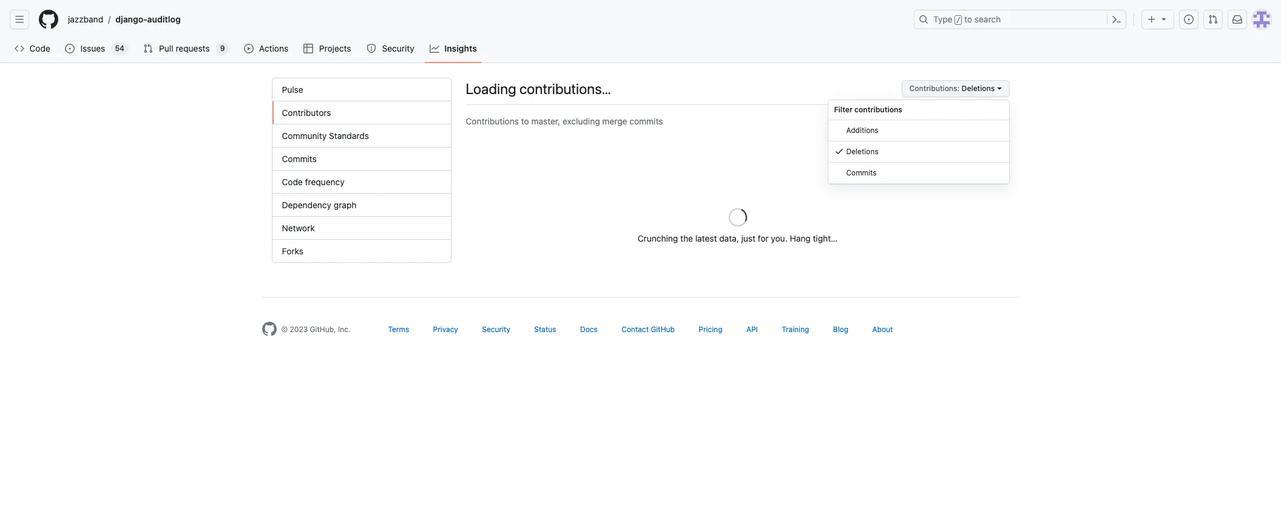 Task type: describe. For each thing, give the bounding box(es) containing it.
api link
[[747, 325, 758, 334]]

contributions…
[[520, 80, 611, 97]]

projects
[[319, 43, 351, 53]]

plus image
[[1148, 15, 1157, 24]]

code for code
[[29, 43, 50, 53]]

privacy link
[[433, 325, 458, 334]]

9
[[220, 44, 225, 53]]

1 vertical spatial homepage image
[[262, 322, 277, 336]]

blog link
[[834, 325, 849, 334]]

type
[[934, 14, 953, 24]]

contributions to master, excluding merge commits
[[466, 116, 663, 126]]

community standards
[[282, 131, 369, 141]]

api
[[747, 325, 758, 334]]

just
[[742, 233, 756, 243]]

additions
[[847, 126, 879, 135]]

menu containing filter contributions
[[828, 100, 1010, 185]]

loading contributions…
[[466, 80, 611, 97]]

code link
[[10, 39, 55, 58]]

table image
[[304, 44, 314, 53]]

terms link
[[388, 325, 409, 334]]

pricing link
[[699, 325, 723, 334]]

contact github link
[[622, 325, 675, 334]]

deletions inside popup button
[[962, 84, 995, 93]]

play image
[[244, 44, 254, 53]]

insights
[[445, 43, 477, 53]]

django-auditlog link
[[111, 10, 186, 29]]

type / to search
[[934, 14, 1001, 24]]

dependency graph
[[282, 200, 357, 210]]

github,
[[310, 325, 336, 334]]

check image
[[835, 146, 844, 156]]

crunching
[[638, 233, 678, 243]]

forks link
[[272, 240, 451, 262]]

additions button
[[829, 120, 1010, 141]]

master,
[[532, 116, 561, 126]]

auditlog
[[147, 14, 181, 24]]

2023
[[290, 325, 308, 334]]

code frequency
[[282, 177, 345, 187]]

triangle down image
[[1160, 14, 1170, 24]]

inc.
[[338, 325, 351, 334]]

commits inside button
[[847, 168, 877, 177]]

1 vertical spatial security link
[[482, 325, 511, 334]]

deletions button
[[829, 141, 1010, 163]]

network
[[282, 223, 315, 233]]

training link
[[782, 325, 810, 334]]

data,
[[720, 233, 739, 243]]

jazzband
[[68, 14, 103, 24]]

actions link
[[239, 39, 294, 58]]

loading
[[466, 80, 517, 97]]

pulse
[[282, 84, 303, 95]]

contact
[[622, 325, 649, 334]]

/ for jazzband
[[108, 14, 111, 25]]

git pull request image
[[1209, 15, 1219, 24]]

search
[[975, 14, 1001, 24]]

shield image
[[367, 44, 376, 53]]

pull
[[159, 43, 173, 53]]

deletions inside button
[[847, 147, 879, 156]]

1 horizontal spatial security
[[482, 325, 511, 334]]

issues
[[80, 43, 105, 53]]

docs
[[580, 325, 598, 334]]

/ for type
[[957, 16, 961, 24]]

pricing
[[699, 325, 723, 334]]

forks
[[282, 246, 304, 256]]

about link
[[873, 325, 893, 334]]



Task type: vqa. For each thing, say whether or not it's contained in the screenshot.
Learn
no



Task type: locate. For each thing, give the bounding box(es) containing it.
commits down community
[[282, 154, 317, 164]]

notifications image
[[1233, 15, 1243, 24]]

blog
[[834, 325, 849, 334]]

requests
[[176, 43, 210, 53]]

1 horizontal spatial to
[[965, 14, 973, 24]]

frequency
[[305, 177, 345, 187]]

0 horizontal spatial deletions
[[847, 147, 879, 156]]

insights element
[[272, 78, 451, 263]]

1 horizontal spatial commits
[[847, 168, 877, 177]]

git pull request image
[[143, 44, 153, 53]]

pull requests
[[159, 43, 210, 53]]

code for code frequency
[[282, 177, 303, 187]]

0 vertical spatial code
[[29, 43, 50, 53]]

to left search
[[965, 14, 973, 24]]

graph image
[[430, 44, 440, 53]]

contributions
[[466, 116, 519, 126]]

0 horizontal spatial security
[[382, 43, 415, 53]]

/ inside jazzband / django-auditlog
[[108, 14, 111, 25]]

0 horizontal spatial issue opened image
[[65, 44, 75, 53]]

1 vertical spatial commits
[[847, 168, 877, 177]]

graph
[[334, 200, 357, 210]]

0 horizontal spatial security link
[[362, 39, 420, 58]]

code up dependency
[[282, 177, 303, 187]]

0 horizontal spatial commits
[[282, 154, 317, 164]]

1 vertical spatial to
[[521, 116, 529, 126]]

0 vertical spatial security link
[[362, 39, 420, 58]]

filter contributions
[[835, 105, 903, 114]]

0 vertical spatial to
[[965, 14, 973, 24]]

community standards link
[[272, 124, 451, 148]]

© 2023 github, inc.
[[281, 325, 351, 334]]

issue opened image
[[1185, 15, 1194, 24], [65, 44, 75, 53]]

0 vertical spatial security
[[382, 43, 415, 53]]

security link left status at left
[[482, 325, 511, 334]]

commits link
[[272, 148, 451, 171]]

0 horizontal spatial homepage image
[[39, 10, 58, 29]]

code image
[[15, 44, 24, 53]]

dependency graph link
[[272, 194, 451, 217]]

merge
[[603, 116, 628, 126]]

0 horizontal spatial to
[[521, 116, 529, 126]]

1 vertical spatial deletions
[[847, 147, 879, 156]]

/ inside type / to search
[[957, 16, 961, 24]]

1 horizontal spatial issue opened image
[[1185, 15, 1194, 24]]

community
[[282, 131, 327, 141]]

contributors link
[[272, 101, 451, 124]]

©
[[281, 325, 288, 334]]

homepage image
[[39, 10, 58, 29], [262, 322, 277, 336]]

security left status at left
[[482, 325, 511, 334]]

homepage image left ©
[[262, 322, 277, 336]]

1 horizontal spatial deletions
[[962, 84, 995, 93]]

about
[[873, 325, 893, 334]]

contributions
[[855, 105, 903, 114]]

0 vertical spatial deletions
[[962, 84, 995, 93]]

crunching the latest data, just for you. hang tight…
[[638, 233, 838, 243]]

0 vertical spatial commits
[[282, 154, 317, 164]]

the
[[681, 233, 693, 243]]

/
[[108, 14, 111, 25], [957, 16, 961, 24]]

1 horizontal spatial homepage image
[[262, 322, 277, 336]]

list containing jazzband
[[63, 10, 907, 29]]

list
[[63, 10, 907, 29]]

1 horizontal spatial code
[[282, 177, 303, 187]]

dependency
[[282, 200, 332, 210]]

latest
[[696, 233, 717, 243]]

commits
[[282, 154, 317, 164], [847, 168, 877, 177]]

network link
[[272, 217, 451, 240]]

for
[[758, 233, 769, 243]]

54
[[115, 44, 124, 53]]

/ right type
[[957, 16, 961, 24]]

commits inside insights element
[[282, 154, 317, 164]]

you.
[[771, 233, 788, 243]]

projects link
[[299, 39, 357, 58]]

training
[[782, 325, 810, 334]]

privacy
[[433, 325, 458, 334]]

issue opened image left git pull request image
[[1185, 15, 1194, 24]]

jazzband link
[[63, 10, 108, 29]]

1 horizontal spatial /
[[957, 16, 961, 24]]

status link
[[535, 325, 557, 334]]

0 horizontal spatial /
[[108, 14, 111, 25]]

commits down additions
[[847, 168, 877, 177]]

actions
[[259, 43, 289, 53]]

security link
[[362, 39, 420, 58], [482, 325, 511, 334]]

github
[[651, 325, 675, 334]]

commits
[[630, 116, 663, 126]]

deletions button
[[902, 80, 1010, 97]]

/ left django- at the left of page
[[108, 14, 111, 25]]

1 vertical spatial code
[[282, 177, 303, 187]]

homepage image up code link
[[39, 10, 58, 29]]

security link left graph icon on the top of page
[[362, 39, 420, 58]]

0 horizontal spatial code
[[29, 43, 50, 53]]

to left 'master,'
[[521, 116, 529, 126]]

1 vertical spatial issue opened image
[[65, 44, 75, 53]]

commits button
[[829, 163, 1010, 184]]

security
[[382, 43, 415, 53], [482, 325, 511, 334]]

status
[[535, 325, 557, 334]]

to
[[965, 14, 973, 24], [521, 116, 529, 126]]

hang
[[790, 233, 811, 243]]

0 vertical spatial homepage image
[[39, 10, 58, 29]]

excluding
[[563, 116, 600, 126]]

jazzband / django-auditlog
[[68, 14, 181, 25]]

0 vertical spatial issue opened image
[[1185, 15, 1194, 24]]

issue opened image for git pull request image
[[1185, 15, 1194, 24]]

pulse link
[[272, 78, 451, 101]]

code right code image
[[29, 43, 50, 53]]

command palette image
[[1112, 15, 1122, 24]]

security right the shield 'image' at top left
[[382, 43, 415, 53]]

issue opened image for git pull request icon
[[65, 44, 75, 53]]

filter
[[835, 105, 853, 114]]

contact github
[[622, 325, 675, 334]]

standards
[[329, 131, 369, 141]]

code
[[29, 43, 50, 53], [282, 177, 303, 187]]

code frequency link
[[272, 171, 451, 194]]

contributors
[[282, 107, 331, 118]]

1 vertical spatial security
[[482, 325, 511, 334]]

code inside insights element
[[282, 177, 303, 187]]

terms
[[388, 325, 409, 334]]

django-
[[116, 14, 147, 24]]

menu
[[828, 100, 1010, 185]]

docs link
[[580, 325, 598, 334]]

tight…
[[813, 233, 838, 243]]

issue opened image left issues
[[65, 44, 75, 53]]

insights link
[[425, 39, 482, 58]]

1 horizontal spatial security link
[[482, 325, 511, 334]]



